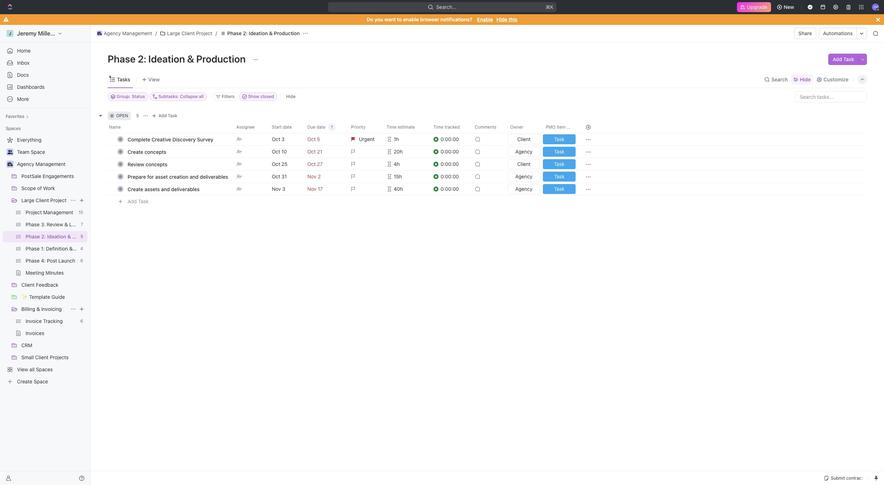 Task type: vqa. For each thing, say whether or not it's contained in the screenshot.


Task type: locate. For each thing, give the bounding box(es) containing it.
0 horizontal spatial large
[[21, 197, 34, 203]]

everything link
[[3, 134, 86, 146]]

date right start at left
[[283, 124, 292, 130]]

deliverables down creation
[[171, 186, 200, 192]]

1 0:00:00 button from the top
[[434, 133, 471, 146]]

0 vertical spatial ideation
[[249, 30, 268, 36]]

2 time from the left
[[434, 124, 443, 130]]

invoices link
[[26, 328, 86, 339]]

phase 4: post launch link
[[26, 255, 78, 267]]

invoice tracking
[[26, 318, 63, 324]]

0 vertical spatial 6
[[80, 258, 83, 263]]

and
[[190, 174, 198, 180], [161, 186, 170, 192]]

1 horizontal spatial time
[[434, 124, 443, 130]]

1 vertical spatial all
[[29, 366, 35, 372]]

search...
[[436, 4, 457, 10]]

1 task button from the top
[[542, 133, 577, 146]]

and down asset
[[161, 186, 170, 192]]

✨
[[21, 294, 28, 300]]

review up prepare
[[128, 161, 144, 167]]

time for time estimate
[[387, 124, 397, 130]]

meeting minutes
[[26, 270, 64, 276]]

view for view
[[148, 76, 160, 82]]

tree containing everything
[[3, 134, 101, 387]]

phase
[[227, 30, 242, 36], [108, 53, 136, 65], [26, 221, 40, 227], [26, 234, 40, 240], [26, 246, 40, 252], [26, 258, 40, 264]]

create space
[[17, 379, 48, 385]]

0 horizontal spatial time
[[387, 124, 397, 130]]

2 horizontal spatial add
[[833, 56, 842, 62]]

large inside sidebar navigation
[[21, 197, 34, 203]]

1 vertical spatial deliverables
[[171, 186, 200, 192]]

2 agency button from the top
[[506, 170, 542, 183]]

1 vertical spatial 6
[[80, 318, 83, 324]]

search button
[[762, 74, 790, 84]]

agency management
[[104, 30, 152, 36], [17, 161, 66, 167]]

create for create assets and deliverables
[[128, 186, 143, 192]]

due date button
[[303, 122, 347, 133]]

hide
[[497, 16, 508, 22], [800, 76, 811, 82], [286, 94, 296, 99]]

for
[[147, 174, 154, 180]]

0:00:00 button for 1h
[[434, 133, 471, 146]]

and right creation
[[190, 174, 198, 180]]

create inside tree
[[17, 379, 32, 385]]

0 vertical spatial launch
[[69, 221, 86, 227]]

business time image right workspace
[[97, 32, 102, 35]]

1 vertical spatial view
[[17, 366, 28, 372]]

40h button
[[382, 183, 429, 195]]

date right the due
[[317, 124, 326, 130]]

review right 3:
[[47, 221, 63, 227]]

4 0:00:00 button from the top
[[434, 170, 471, 183]]

0 horizontal spatial 5
[[80, 234, 83, 239]]

5
[[136, 113, 139, 118], [80, 234, 83, 239]]

space for create space
[[34, 379, 48, 385]]

0 horizontal spatial spaces
[[6, 126, 21, 131]]

1 vertical spatial large client project
[[21, 197, 67, 203]]

1 horizontal spatial large client project link
[[158, 29, 214, 38]]

user group image
[[7, 150, 13, 154]]

1 horizontal spatial date
[[317, 124, 326, 130]]

of
[[37, 185, 42, 191]]

0 vertical spatial large client project link
[[158, 29, 214, 38]]

work
[[43, 185, 55, 191]]

onboarding
[[74, 246, 101, 252]]

0 horizontal spatial date
[[283, 124, 292, 130]]

1 client button from the top
[[506, 133, 542, 146]]

6 for invoice tracking
[[80, 318, 83, 324]]

guide
[[51, 294, 65, 300]]

business time image inside agency management link
[[97, 32, 102, 35]]

large client project inside sidebar navigation
[[21, 197, 67, 203]]

0 horizontal spatial /
[[155, 30, 157, 36]]

date for due date
[[317, 124, 326, 130]]

0 horizontal spatial ideation
[[47, 234, 66, 240]]

1 vertical spatial create
[[128, 186, 143, 192]]

phase for 4
[[26, 246, 40, 252]]

create down view all spaces
[[17, 379, 32, 385]]

create down "complete"
[[128, 149, 143, 155]]

hide left this at right
[[497, 16, 508, 22]]

2 vertical spatial 2:
[[41, 234, 46, 240]]

5 task button from the top
[[542, 183, 577, 195]]

due
[[307, 124, 315, 130]]

crm link
[[21, 340, 86, 351]]

1 date from the left
[[283, 124, 292, 130]]

automations
[[823, 30, 853, 36]]

add task button up name dropdown button at the top
[[150, 112, 180, 120]]

0 vertical spatial client button
[[506, 133, 542, 146]]

2 client button from the top
[[506, 158, 542, 171]]

concepts up asset
[[146, 161, 167, 167]]

0 vertical spatial 5
[[136, 113, 139, 118]]

client
[[182, 30, 195, 36], [517, 136, 531, 142], [517, 161, 531, 167], [36, 197, 49, 203], [21, 282, 35, 288], [35, 354, 48, 360]]

scope of work
[[21, 185, 55, 191]]

space
[[31, 149, 45, 155], [34, 379, 48, 385]]

create assets and deliverables
[[128, 186, 200, 192]]

Search tasks... text field
[[796, 91, 867, 102]]

view button
[[139, 71, 162, 88]]

1 horizontal spatial hide
[[497, 16, 508, 22]]

1 vertical spatial business time image
[[7, 162, 13, 166]]

1 vertical spatial 5
[[80, 234, 83, 239]]

2 vertical spatial add task
[[128, 198, 149, 204]]

0 horizontal spatial view
[[17, 366, 28, 372]]

0 horizontal spatial agency management
[[17, 161, 66, 167]]

0 vertical spatial add
[[833, 56, 842, 62]]

open
[[116, 113, 128, 118]]

business time image
[[97, 32, 102, 35], [7, 162, 13, 166]]

0 horizontal spatial agency management link
[[17, 159, 86, 170]]

4 task button from the top
[[542, 170, 577, 183]]

0 vertical spatial review
[[128, 161, 144, 167]]

0 vertical spatial view
[[148, 76, 160, 82]]

0:00:00 for 4h
[[441, 161, 459, 167]]

date
[[283, 124, 292, 130], [317, 124, 326, 130]]

0 horizontal spatial large client project link
[[21, 195, 68, 206]]

2 horizontal spatial project
[[196, 30, 212, 36]]

0 vertical spatial business time image
[[97, 32, 102, 35]]

to
[[397, 16, 402, 22]]

3 task button from the top
[[542, 158, 577, 171]]

0 vertical spatial add task
[[833, 56, 854, 62]]

1 horizontal spatial view
[[148, 76, 160, 82]]

small client projects
[[21, 354, 69, 360]]

phase 2: ideation & production link
[[218, 29, 302, 38], [26, 231, 98, 242]]

1 agency button from the top
[[506, 145, 542, 158]]

scope
[[21, 185, 36, 191]]

add down prepare
[[128, 198, 137, 204]]

0 vertical spatial project
[[196, 30, 212, 36]]

j
[[9, 31, 11, 36]]

1 vertical spatial large client project link
[[21, 195, 68, 206]]

0:00:00
[[441, 136, 459, 142], [441, 149, 459, 155], [441, 161, 459, 167], [441, 173, 459, 179], [441, 186, 459, 192]]

time estimate button
[[382, 122, 429, 133]]

add for the topmost add task button
[[833, 56, 842, 62]]

0 vertical spatial production
[[274, 30, 300, 36]]

add up customize
[[833, 56, 842, 62]]

0 vertical spatial management
[[122, 30, 152, 36]]

1 vertical spatial production
[[196, 53, 246, 65]]

0:00:00 for 20h
[[441, 149, 459, 155]]

4 0:00:00 from the top
[[441, 173, 459, 179]]

space down view all spaces link
[[34, 379, 48, 385]]

1 vertical spatial concepts
[[146, 161, 167, 167]]

view inside sidebar navigation
[[17, 366, 28, 372]]

0 horizontal spatial hide
[[286, 94, 296, 99]]

⌘k
[[546, 4, 554, 10]]

type
[[567, 124, 577, 130]]

6 down 4
[[80, 258, 83, 263]]

6
[[80, 258, 83, 263], [80, 318, 83, 324]]

0 horizontal spatial phase 2: ideation & production link
[[26, 231, 98, 242]]

add task button up customize
[[829, 54, 859, 65]]

view up subtasks:
[[148, 76, 160, 82]]

subtasks:
[[159, 94, 179, 99]]

6 up the invoices link
[[80, 318, 83, 324]]

time left tracked
[[434, 124, 443, 130]]

1 vertical spatial hide
[[800, 76, 811, 82]]

1 0:00:00 from the top
[[441, 136, 459, 142]]

add task up name dropdown button at the top
[[159, 113, 177, 118]]

management inside project management link
[[43, 209, 73, 215]]

time up 1h
[[387, 124, 397, 130]]

0 vertical spatial large
[[167, 30, 180, 36]]

launch down the 15
[[69, 221, 86, 227]]

agency
[[104, 30, 121, 36], [515, 149, 533, 155], [17, 161, 34, 167], [515, 173, 533, 179], [515, 186, 533, 192]]

1 horizontal spatial 5
[[136, 113, 139, 118]]

agency button
[[506, 145, 542, 158], [506, 170, 542, 183], [506, 183, 542, 195]]

phase for 6
[[26, 258, 40, 264]]

0 horizontal spatial deliverables
[[171, 186, 200, 192]]

1 vertical spatial launch
[[58, 258, 75, 264]]

2 vertical spatial production
[[72, 234, 98, 240]]

2 6 from the top
[[80, 318, 83, 324]]

add task button down assets
[[124, 197, 151, 206]]

complete creative discovery survey link
[[126, 134, 231, 144]]

1 vertical spatial project
[[50, 197, 67, 203]]

0 horizontal spatial and
[[161, 186, 170, 192]]

phase 4: post launch
[[26, 258, 75, 264]]

1:
[[41, 246, 45, 252]]

2 vertical spatial ideation
[[47, 234, 66, 240]]

0:00:00 button for 40h
[[434, 183, 471, 195]]

add task up customize
[[833, 56, 854, 62]]

add task for the topmost add task button
[[833, 56, 854, 62]]

5 right 'open'
[[136, 113, 139, 118]]

enable
[[477, 16, 493, 22]]

jeremy
[[17, 30, 37, 37]]

1 horizontal spatial and
[[190, 174, 198, 180]]

2: inside sidebar navigation
[[41, 234, 46, 240]]

2 vertical spatial hide
[[286, 94, 296, 99]]

concepts down creative
[[145, 149, 166, 155]]

deliverables right creation
[[200, 174, 228, 180]]

add task down assets
[[128, 198, 149, 204]]

0:00:00 button for 4h
[[434, 158, 471, 171]]

tree
[[3, 134, 101, 387]]

spaces down favorites
[[6, 126, 21, 131]]

1 vertical spatial add
[[159, 113, 167, 118]]

0 vertical spatial phase 2: ideation & production link
[[218, 29, 302, 38]]

0 vertical spatial deliverables
[[200, 174, 228, 180]]

3 0:00:00 button from the top
[[434, 158, 471, 171]]

add up name dropdown button at the top
[[159, 113, 167, 118]]

production
[[274, 30, 300, 36], [196, 53, 246, 65], [72, 234, 98, 240]]

0 vertical spatial concepts
[[145, 149, 166, 155]]

asset
[[155, 174, 168, 180]]

5 up 4
[[80, 234, 83, 239]]

5 0:00:00 button from the top
[[434, 183, 471, 195]]

hide right 'closed'
[[286, 94, 296, 99]]

15h button
[[382, 170, 429, 183]]

create for create concepts
[[128, 149, 143, 155]]

view inside button
[[148, 76, 160, 82]]

priority
[[351, 124, 366, 130]]

0 horizontal spatial production
[[72, 234, 98, 240]]

task button for 15h
[[542, 170, 577, 183]]

all up create space
[[29, 366, 35, 372]]

home link
[[3, 45, 87, 57]]

view button
[[139, 74, 162, 84]]

1 vertical spatial review
[[47, 221, 63, 227]]

2 0:00:00 button from the top
[[434, 145, 471, 158]]

create assets and deliverables link
[[126, 184, 231, 194]]

3 0:00:00 from the top
[[441, 161, 459, 167]]

0 horizontal spatial add
[[128, 198, 137, 204]]

/
[[155, 30, 157, 36], [216, 30, 217, 36]]

0 vertical spatial phase 2: ideation & production
[[227, 30, 300, 36]]

1 vertical spatial client button
[[506, 158, 542, 171]]

2 vertical spatial management
[[43, 209, 73, 215]]

complete
[[128, 136, 150, 142]]

phase for 5
[[26, 234, 40, 240]]

production inside sidebar navigation
[[72, 234, 98, 240]]

tree inside sidebar navigation
[[3, 134, 101, 387]]

20h
[[394, 149, 403, 155]]

0 vertical spatial large client project
[[167, 30, 212, 36]]

1 horizontal spatial spaces
[[36, 366, 53, 372]]

20h button
[[382, 145, 429, 158]]

space for team space
[[31, 149, 45, 155]]

creation
[[169, 174, 188, 180]]

5 0:00:00 from the top
[[441, 186, 459, 192]]

0 horizontal spatial large client project
[[21, 197, 67, 203]]

space down everything link
[[31, 149, 45, 155]]

all inside sidebar navigation
[[29, 366, 35, 372]]

add task
[[833, 56, 854, 62], [159, 113, 177, 118], [128, 198, 149, 204]]

0 vertical spatial space
[[31, 149, 45, 155]]

client button for 4h
[[506, 158, 542, 171]]

meeting minutes link
[[26, 267, 86, 279]]

tracking
[[43, 318, 63, 324]]

2 horizontal spatial production
[[274, 30, 300, 36]]

hide right search
[[800, 76, 811, 82]]

project inside project management link
[[26, 209, 42, 215]]

small client projects link
[[21, 352, 86, 363]]

1 time from the left
[[387, 124, 397, 130]]

0 horizontal spatial 2:
[[41, 234, 46, 240]]

2 vertical spatial add
[[128, 198, 137, 204]]

0 horizontal spatial business time image
[[7, 162, 13, 166]]

spaces down small client projects
[[36, 366, 53, 372]]

docs link
[[3, 69, 87, 81]]

all right the collapse
[[199, 94, 204, 99]]

create down prepare
[[128, 186, 143, 192]]

view down 'small'
[[17, 366, 28, 372]]

post
[[47, 258, 57, 264]]

1 vertical spatial agency management
[[17, 161, 66, 167]]

inbox
[[17, 60, 30, 66]]

1 horizontal spatial large
[[167, 30, 180, 36]]

2 0:00:00 from the top
[[441, 149, 459, 155]]

0 vertical spatial create
[[128, 149, 143, 155]]

3 agency button from the top
[[506, 183, 542, 195]]

business time image down the user group image
[[7, 162, 13, 166]]

4h
[[394, 161, 400, 167]]

2 vertical spatial phase 2: ideation & production
[[26, 234, 98, 240]]

1 6 from the top
[[80, 258, 83, 263]]

1 horizontal spatial ideation
[[148, 53, 185, 65]]

2 vertical spatial create
[[17, 379, 32, 385]]

2 date from the left
[[317, 124, 326, 130]]

0 vertical spatial all
[[199, 94, 204, 99]]

client button for 1h
[[506, 133, 542, 146]]

1 vertical spatial large
[[21, 197, 34, 203]]

2 task button from the top
[[542, 145, 577, 158]]

0 vertical spatial 2:
[[243, 30, 248, 36]]

0 horizontal spatial all
[[29, 366, 35, 372]]

2 horizontal spatial hide
[[800, 76, 811, 82]]

&
[[269, 30, 273, 36], [187, 53, 194, 65], [64, 221, 68, 227], [67, 234, 71, 240], [69, 246, 73, 252], [36, 306, 40, 312]]

launch down phase 1: definition & onboarding link
[[58, 258, 75, 264]]



Task type: describe. For each thing, give the bounding box(es) containing it.
creative
[[152, 136, 171, 142]]

do
[[367, 16, 373, 22]]

new
[[784, 4, 794, 10]]

1 horizontal spatial project
[[50, 197, 67, 203]]

agency inside sidebar navigation
[[17, 161, 34, 167]]

0:00:00 for 1h
[[441, 136, 459, 142]]

jeremy miller's workspace, , element
[[6, 30, 14, 37]]

share
[[799, 30, 812, 36]]

sidebar navigation
[[0, 25, 101, 485]]

urgent button
[[347, 133, 382, 146]]

time for time tracked
[[434, 124, 443, 130]]

5 inside sidebar navigation
[[80, 234, 83, 239]]

1 vertical spatial phase 2: ideation & production link
[[26, 231, 98, 242]]

date for start date
[[283, 124, 292, 130]]

1 horizontal spatial 2:
[[138, 53, 146, 65]]

billing & invoicing link
[[21, 304, 68, 315]]

review inside sidebar navigation
[[47, 221, 63, 227]]

1 horizontal spatial all
[[199, 94, 204, 99]]

0 vertical spatial and
[[190, 174, 198, 180]]

0 vertical spatial add task button
[[829, 54, 859, 65]]

inbox link
[[3, 57, 87, 69]]

postsale engagements
[[21, 173, 74, 179]]

crm
[[21, 342, 32, 348]]

start
[[272, 124, 282, 130]]

concepts for create concepts
[[145, 149, 166, 155]]

project management
[[26, 209, 73, 215]]

survey
[[197, 136, 213, 142]]

engagements
[[43, 173, 74, 179]]

hide inside hide dropdown button
[[800, 76, 811, 82]]

add task for the bottommost add task button
[[128, 198, 149, 204]]

0 vertical spatial spaces
[[6, 126, 21, 131]]

task button for 1h
[[542, 133, 577, 146]]

1 / from the left
[[155, 30, 157, 36]]

dashboards link
[[3, 81, 87, 93]]

start date
[[272, 124, 292, 130]]

agency button for 20h
[[506, 145, 542, 158]]

pmo
[[546, 124, 556, 130]]

create concepts link
[[126, 147, 231, 157]]

closed
[[261, 94, 274, 99]]

1 horizontal spatial production
[[196, 53, 246, 65]]

agency for prepare for asset creation and deliverables
[[515, 173, 533, 179]]

phase 1: definition & onboarding
[[26, 246, 101, 252]]

1 horizontal spatial agency management link
[[95, 29, 154, 38]]

projects
[[50, 354, 69, 360]]

priority button
[[347, 122, 382, 133]]

agency button for 40h
[[506, 183, 542, 195]]

40h
[[394, 186, 403, 192]]

0:00:00 button for 15h
[[434, 170, 471, 183]]

agency for create assets and deliverables
[[515, 186, 533, 192]]

owner
[[510, 124, 524, 130]]

time tracked button
[[429, 122, 471, 133]]

task button for 40h
[[542, 183, 577, 195]]

phase 3: review & launch
[[26, 221, 86, 227]]

customize
[[824, 76, 849, 82]]

invoice
[[26, 318, 42, 324]]

4:
[[41, 258, 46, 264]]

hide inside hide button
[[286, 94, 296, 99]]

minutes
[[46, 270, 64, 276]]

hide button
[[792, 74, 813, 84]]

ideation inside sidebar navigation
[[47, 234, 66, 240]]

collapse
[[180, 94, 198, 99]]

agency button for 15h
[[506, 170, 542, 183]]

review concepts
[[128, 161, 167, 167]]

4
[[80, 246, 83, 251]]

0:00:00 for 15h
[[441, 173, 459, 179]]

time tracked
[[434, 124, 460, 130]]

1 vertical spatial and
[[161, 186, 170, 192]]

task button for 4h
[[542, 158, 577, 171]]

postsale engagements link
[[21, 171, 86, 182]]

create for create space
[[17, 379, 32, 385]]

✨ template guide link
[[21, 291, 86, 303]]

invoices
[[26, 330, 44, 336]]

billing
[[21, 306, 35, 312]]

do you want to enable browser notifications? enable hide this
[[367, 16, 517, 22]]

tasks link
[[116, 74, 130, 84]]

2 vertical spatial add task button
[[124, 197, 151, 206]]

2 horizontal spatial ideation
[[249, 30, 268, 36]]

2 / from the left
[[216, 30, 217, 36]]

1 vertical spatial agency management link
[[17, 159, 86, 170]]

jm button
[[870, 1, 881, 13]]

show closed button
[[239, 92, 277, 101]]

1 horizontal spatial agency management
[[104, 30, 152, 36]]

more
[[17, 96, 29, 102]]

filters
[[222, 94, 235, 99]]

team
[[17, 149, 29, 155]]

subtasks: collapse all
[[159, 94, 204, 99]]

add for the bottommost add task button
[[128, 198, 137, 204]]

docs
[[17, 72, 29, 78]]

1 horizontal spatial large client project
[[167, 30, 212, 36]]

jm
[[873, 5, 878, 9]]

view all spaces
[[17, 366, 53, 372]]

1 horizontal spatial phase 2: ideation & production link
[[218, 29, 302, 38]]

concepts for review concepts
[[146, 161, 167, 167]]

management for project management link
[[43, 209, 73, 215]]

name
[[109, 124, 121, 130]]

enable
[[403, 16, 419, 22]]

1 vertical spatial spaces
[[36, 366, 53, 372]]

1 vertical spatial ideation
[[148, 53, 185, 65]]

complete creative discovery survey
[[128, 136, 213, 142]]

0:00:00 for 40h
[[441, 186, 459, 192]]

estimate
[[398, 124, 415, 130]]

this
[[509, 16, 517, 22]]

billing & invoicing
[[21, 306, 62, 312]]

invoice tracking link
[[26, 316, 78, 327]]

filters button
[[213, 92, 238, 101]]

postsale
[[21, 173, 41, 179]]

prepare for asset creation and deliverables
[[128, 174, 228, 180]]

management for the bottommost agency management link
[[36, 161, 66, 167]]

0:00:00 button for 20h
[[434, 145, 471, 158]]

prepare
[[128, 174, 146, 180]]

✨ template guide
[[21, 294, 65, 300]]

comments
[[475, 124, 497, 130]]

1 horizontal spatial add task
[[159, 113, 177, 118]]

1 horizontal spatial review
[[128, 161, 144, 167]]

6 for phase 4: post launch
[[80, 258, 83, 263]]

meeting
[[26, 270, 44, 276]]

group: status
[[117, 94, 145, 99]]

task button for 20h
[[542, 145, 577, 158]]

show
[[248, 94, 259, 99]]

1 vertical spatial add task button
[[150, 112, 180, 120]]

favorites
[[6, 114, 24, 119]]

client feedback link
[[21, 279, 86, 291]]

dashboards
[[17, 84, 45, 90]]

phase 1: definition & onboarding link
[[26, 243, 101, 254]]

jeremy miller's workspace
[[17, 30, 88, 37]]

group:
[[117, 94, 131, 99]]

comments button
[[471, 122, 506, 133]]

upgrade link
[[737, 2, 771, 12]]

phase 2: ideation & production inside sidebar navigation
[[26, 234, 98, 240]]

create concepts
[[128, 149, 166, 155]]

view for view all spaces
[[17, 366, 28, 372]]

notifications?
[[441, 16, 472, 22]]

upgrade
[[747, 4, 768, 10]]

miller's
[[38, 30, 57, 37]]

phase for 7
[[26, 221, 40, 227]]

0 vertical spatial hide
[[497, 16, 508, 22]]

agency for create concepts
[[515, 149, 533, 155]]

time estimate
[[387, 124, 415, 130]]

agency management inside sidebar navigation
[[17, 161, 66, 167]]

1 vertical spatial phase 2: ideation & production
[[108, 53, 248, 65]]



